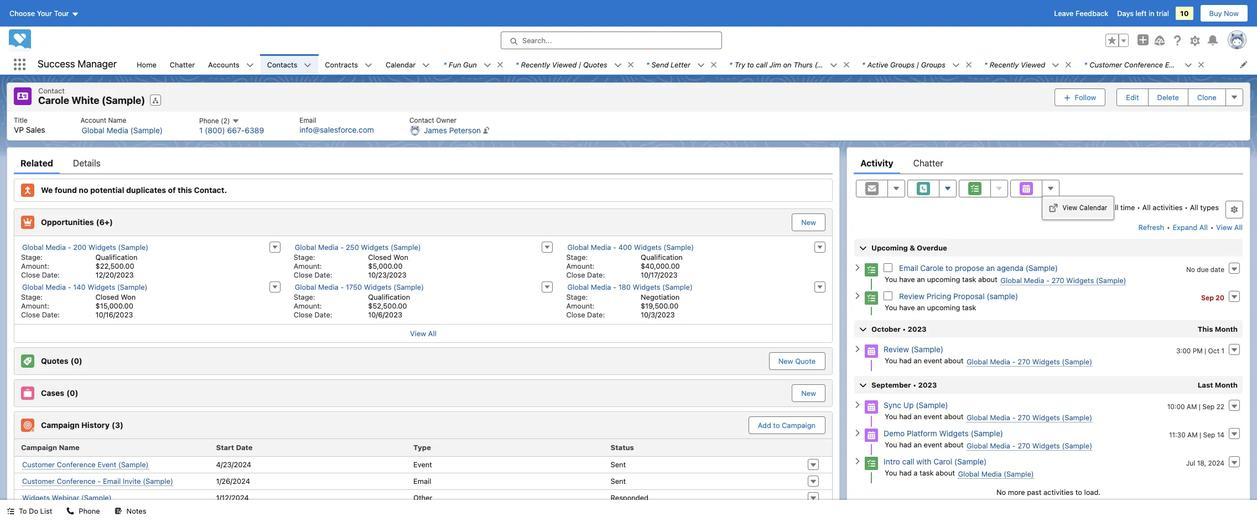 Task type: locate. For each thing, give the bounding box(es) containing it.
stage: inside global media - 250 widgets (sample) element
[[294, 253, 315, 261]]

- inside "campaign history" element
[[98, 477, 101, 485]]

action element
[[803, 439, 832, 457]]

1 horizontal spatial view
[[1062, 203, 1077, 212]]

qualification inside global media - 400 widgets (sample) element
[[641, 253, 683, 261]]

0 vertical spatial chatter link
[[163, 54, 201, 75]]

2 viewed from the left
[[1021, 60, 1045, 69]]

closed up 10/23/2023
[[368, 253, 391, 261]]

text default image inside contracts list item
[[365, 61, 372, 69]]

0 horizontal spatial global media (sample) link
[[82, 125, 163, 135]]

1 horizontal spatial won
[[393, 253, 408, 261]]

5 list item from the left
[[855, 54, 978, 75]]

list containing home
[[130, 54, 1257, 75]]

stage: inside global media - 400 widgets (sample) element
[[566, 253, 588, 261]]

date: inside $52,500.00 close date:
[[314, 310, 332, 319]]

buy now
[[1209, 9, 1239, 18]]

delete button
[[1148, 88, 1188, 106]]

*
[[443, 60, 447, 69], [515, 60, 519, 69], [646, 60, 649, 69], [729, 60, 732, 69], [862, 60, 865, 69], [984, 60, 987, 69], [1084, 60, 1087, 69]]

list item
[[437, 54, 509, 75], [509, 54, 639, 75], [639, 54, 722, 75], [722, 54, 855, 75], [855, 54, 978, 75], [978, 54, 1077, 75], [1077, 54, 1216, 75]]

(0) up cases (0)
[[71, 356, 82, 366]]

name inside account name global media (sample)
[[108, 116, 126, 124]]

closed
[[368, 253, 391, 261], [95, 292, 119, 301]]

• right time
[[1137, 203, 1140, 212]]

global media - 180 widgets (sample) element
[[560, 280, 832, 320]]

2 tab list from the left
[[854, 152, 1243, 174]]

phone
[[199, 116, 219, 125], [79, 507, 100, 516]]

| left '14' at the bottom of page
[[1199, 431, 1201, 439]]

(sample) inside account name global media (sample)
[[130, 125, 163, 135]]

you inside the you have an upcoming task about global media - 270 widgets (sample)
[[885, 275, 897, 284]]

chatter right activity link
[[913, 158, 943, 168]]

stage: inside global media - 140 widgets (sample) element
[[21, 292, 43, 301]]

other
[[413, 494, 432, 502]]

task image down task icon at the bottom of the page
[[865, 291, 878, 305]]

date: inside $19,500.00 close date:
[[587, 310, 605, 319]]

close inside $22,500.00 close date:
[[21, 270, 40, 279]]

media
[[107, 125, 128, 135], [45, 243, 66, 251], [318, 243, 338, 251], [591, 243, 611, 251], [1024, 276, 1044, 285], [45, 282, 66, 291], [318, 282, 338, 291], [591, 282, 611, 291], [990, 357, 1010, 366], [990, 413, 1010, 422], [990, 441, 1010, 450], [981, 469, 1002, 478]]

2 month from the top
[[1215, 380, 1238, 389]]

stage: inside global media - 1750 widgets (sample) element
[[294, 292, 315, 301]]

1 right oct
[[1221, 347, 1224, 355]]

feedback
[[1076, 9, 1108, 18]]

event up delete
[[1165, 60, 1184, 69]]

text default image
[[496, 61, 504, 68], [710, 61, 718, 68], [843, 61, 850, 68], [1065, 61, 1072, 68], [246, 61, 254, 69], [304, 61, 312, 69], [422, 61, 430, 69], [952, 61, 960, 69], [1052, 61, 1060, 69], [1049, 204, 1058, 213], [854, 264, 862, 272], [854, 345, 862, 353], [114, 507, 122, 515]]

2 vertical spatial task
[[920, 468, 934, 477]]

tab list down james
[[14, 152, 833, 174]]

0 vertical spatial won
[[393, 253, 408, 261]]

chatter link
[[163, 54, 201, 75], [913, 152, 943, 174]]

to right try in the top of the page
[[747, 60, 754, 69]]

qualification inside 'global media - 200 widgets (sample)' element
[[95, 253, 137, 261]]

view down global media - 1750 widgets (sample) element
[[410, 329, 426, 338]]

cases image
[[21, 386, 34, 400]]

task image for you have an upcoming task
[[865, 291, 878, 305]]

0 vertical spatial event
[[924, 356, 942, 365]]

2 recently from the left
[[990, 60, 1019, 69]]

0 vertical spatial view all link
[[1216, 218, 1243, 236]]

0 horizontal spatial quotes
[[41, 356, 68, 366]]

an up october  •  2023
[[917, 303, 925, 312]]

cases (0)
[[41, 388, 78, 398]]

qualification up 10/6/2023
[[368, 292, 410, 301]]

0 vertical spatial calendar
[[386, 60, 416, 69]]

stage: down global media - 400 widgets (sample) link
[[566, 253, 588, 261]]

jim
[[769, 60, 781, 69]]

3 list item from the left
[[639, 54, 722, 75]]

date: up global media - 180 widgets (sample) on the bottom of page
[[587, 270, 605, 279]]

view all
[[410, 329, 437, 338]]

tour
[[54, 9, 69, 18]]

amount: inside global media - 400 widgets (sample) element
[[566, 261, 594, 270]]

global media - 200 widgets (sample) element
[[14, 240, 287, 280]]

2 upcoming from the top
[[927, 303, 960, 312]]

&
[[910, 243, 915, 252]]

sent
[[611, 460, 626, 469], [611, 477, 626, 486]]

quotes right quotes image
[[41, 356, 68, 366]]

customer inside list item
[[1089, 60, 1122, 69]]

1 sent from the top
[[611, 460, 626, 469]]

event down demo platform widgets (sample)
[[924, 440, 942, 449]]

qualification amount: down the 400
[[566, 253, 683, 270]]

0 horizontal spatial calendar
[[386, 60, 416, 69]]

1 vertical spatial event
[[924, 412, 942, 421]]

tab list containing activity
[[854, 152, 1243, 174]]

2 vertical spatial view
[[410, 329, 426, 338]]

no left due
[[1186, 265, 1195, 274]]

media inside the you have an upcoming task about global media - 270 widgets (sample)
[[1024, 276, 1044, 285]]

event image
[[865, 345, 878, 358], [865, 400, 878, 414], [865, 429, 878, 442]]

quotes inside related tab panel
[[41, 356, 68, 366]]

1 vertical spatial you had an event about global media - 270 widgets (sample)
[[885, 412, 1092, 422]]

14
[[1217, 431, 1224, 439]]

1 event image from the top
[[865, 345, 878, 358]]

0 vertical spatial 1
[[199, 126, 203, 135]]

amount: inside the negotiation amount:
[[566, 301, 594, 310]]

all right time
[[1142, 203, 1151, 212]]

0 vertical spatial phone
[[199, 116, 219, 125]]

you for 11:30
[[885, 440, 897, 449]]

0 vertical spatial carole
[[38, 95, 69, 106]]

(0) right the cases
[[66, 388, 78, 398]]

upcoming up pricing
[[927, 275, 960, 284]]

contact inside list
[[409, 116, 434, 124]]

close for $40,000.00 close date:
[[566, 270, 585, 279]]

400
[[618, 243, 632, 251]]

0 vertical spatial 2023
[[908, 324, 927, 333]]

0 vertical spatial contact
[[38, 86, 65, 95]]

upcoming for you have an upcoming task
[[927, 303, 960, 312]]

text default image inside calendar list item
[[422, 61, 430, 69]]

won for $15,000.00
[[121, 292, 136, 301]]

2 event image from the top
[[865, 400, 878, 414]]

phone up (800)
[[199, 116, 219, 125]]

you
[[885, 275, 897, 284], [885, 303, 897, 312], [885, 356, 897, 365], [885, 412, 897, 421], [885, 440, 897, 449], [885, 468, 897, 477]]

0 vertical spatial global media (sample) link
[[82, 125, 163, 135]]

history
[[81, 420, 110, 430]]

date:
[[42, 270, 60, 279], [314, 270, 332, 279], [587, 270, 605, 279], [42, 310, 60, 319], [314, 310, 332, 319], [587, 310, 605, 319]]

global media (sample) link up more
[[958, 469, 1034, 479]]

calendar
[[386, 60, 416, 69], [1079, 203, 1107, 212]]

qualification amount: inside global media - 400 widgets (sample) element
[[566, 253, 683, 270]]

amount: down global media - 180 widgets (sample) link
[[566, 301, 594, 310]]

* send letter
[[646, 60, 690, 69]]

amount: inside global media - 250 widgets (sample) element
[[294, 261, 322, 270]]

widgets
[[88, 243, 116, 251], [361, 243, 389, 251], [634, 243, 662, 251], [1066, 276, 1094, 285], [88, 282, 115, 291], [364, 282, 392, 291], [633, 282, 660, 291], [1032, 357, 1060, 366], [1032, 413, 1060, 422], [939, 429, 969, 438], [1032, 441, 1060, 450], [22, 493, 50, 502]]

closed won amount: inside global media - 250 widgets (sample) element
[[294, 253, 408, 270]]

campaign up action element
[[782, 421, 816, 430]]

date: down the global media - 140 widgets (sample) link
[[42, 310, 60, 319]]

qualification amount: down 1750
[[294, 292, 410, 310]]

3:00
[[1176, 347, 1191, 355]]

won up 10/16/2023
[[121, 292, 136, 301]]

date: inside '$5,000.00 close date:'
[[314, 270, 332, 279]]

upcoming for you have an upcoming task about global media - 270 widgets (sample)
[[927, 275, 960, 284]]

an down the review (sample) link
[[914, 356, 922, 365]]

to right "add"
[[773, 421, 780, 430]]

activities
[[1153, 203, 1183, 212], [1043, 488, 1073, 497]]

global media - 140 widgets (sample)
[[22, 282, 147, 291]]

chatter inside list
[[170, 60, 195, 69]]

1 event from the top
[[924, 356, 942, 365]]

amount: inside 'global media - 200 widgets (sample)' element
[[21, 261, 49, 270]]

1 horizontal spatial tab list
[[854, 152, 1243, 174]]

* for * active groups | groups
[[862, 60, 865, 69]]

closed won amount: down 140
[[21, 292, 136, 310]]

delete
[[1157, 93, 1179, 102]]

to left "propose"
[[946, 263, 953, 273]]

types
[[1200, 203, 1219, 212]]

had down up
[[899, 412, 912, 421]]

closed won amount:
[[294, 253, 408, 270], [21, 292, 136, 310]]

2 vertical spatial you had an event about global media - 270 widgets (sample)
[[885, 440, 1092, 450]]

tab list up "view calendar" link
[[854, 152, 1243, 174]]

conference up customer conference - email invite (sample) on the bottom left of the page
[[57, 460, 96, 469]]

1 vertical spatial calendar
[[1079, 203, 1107, 212]]

we found no potential duplicates of this contact.
[[41, 185, 227, 195]]

10/3/2023
[[641, 310, 675, 319]]

new for (6+)
[[801, 218, 816, 227]]

1 vertical spatial 2023
[[918, 380, 937, 389]]

call left jim
[[756, 60, 767, 69]]

event for platform
[[924, 440, 942, 449]]

1 task image from the top
[[865, 291, 878, 305]]

1 horizontal spatial chatter
[[913, 158, 943, 168]]

won
[[393, 253, 408, 261], [121, 292, 136, 301]]

0 vertical spatial activities
[[1153, 203, 1183, 212]]

you right task icon at the bottom of the page
[[885, 275, 897, 284]]

groups
[[890, 60, 915, 69], [921, 60, 945, 69]]

1 horizontal spatial closed won amount:
[[294, 253, 408, 270]]

2 vertical spatial event
[[924, 440, 942, 449]]

(0) for quotes (0)
[[71, 356, 82, 366]]

amount: down "global media - 250 widgets (sample)" link
[[294, 261, 322, 270]]

new for (0)
[[801, 389, 816, 398]]

stage: down "global media - 250 widgets (sample)" link
[[294, 253, 315, 261]]

0 horizontal spatial qualification
[[95, 253, 137, 261]]

event for up
[[924, 412, 942, 421]]

0 horizontal spatial name
[[59, 443, 80, 452]]

1 horizontal spatial qualification amount:
[[294, 292, 410, 310]]

amount: for global media - 200 widgets (sample)
[[21, 261, 49, 270]]

global media - 1750 widgets (sample) element
[[287, 280, 560, 320]]

sent down status
[[611, 460, 626, 469]]

1 groups from the left
[[890, 60, 915, 69]]

• down the types
[[1210, 223, 1214, 232]]

0 vertical spatial task image
[[865, 291, 878, 305]]

widgets inside the global media - 140 widgets (sample) link
[[88, 282, 115, 291]]

18,
[[1197, 459, 1206, 467]]

to do list
[[19, 507, 52, 516]]

task inside the you have an upcoming task about global media - 270 widgets (sample)
[[962, 275, 976, 284]]

amount: for global media - 180 widgets (sample)
[[566, 301, 594, 310]]

0 horizontal spatial view
[[410, 329, 426, 338]]

closed up 10/16/2023
[[95, 292, 119, 301]]

event down campaign name element
[[98, 460, 116, 469]]

0 vertical spatial customer
[[1089, 60, 1122, 69]]

chatter link right activity link
[[913, 152, 943, 174]]

1 vertical spatial customer
[[22, 460, 55, 469]]

phone for phone
[[79, 507, 100, 516]]

1 have from the top
[[899, 275, 915, 284]]

widgets webinar (sample) link
[[22, 493, 112, 503]]

this
[[178, 185, 192, 195]]

won inside global media - 140 widgets (sample) element
[[121, 292, 136, 301]]

2 * from the left
[[515, 60, 519, 69]]

close
[[21, 270, 40, 279], [294, 270, 313, 279], [566, 270, 585, 279], [21, 310, 40, 319], [294, 310, 313, 319], [566, 310, 585, 319]]

4 list item from the left
[[722, 54, 855, 75]]

| for demo platform widgets (sample)
[[1199, 431, 1201, 439]]

140
[[73, 282, 86, 291]]

| right "pm"
[[1205, 347, 1206, 355]]

1 vertical spatial won
[[121, 292, 136, 301]]

1 you from the top
[[885, 275, 897, 284]]

phone inside popup button
[[199, 116, 219, 125]]

chatter right home link
[[170, 60, 195, 69]]

global media - 270 widgets (sample) link
[[1000, 276, 1126, 285], [967, 357, 1092, 367], [967, 413, 1092, 422], [967, 441, 1092, 451]]

follow
[[1075, 93, 1096, 102]]

viewed for * recently viewed | quotes
[[552, 60, 577, 69]]

review (sample)
[[884, 344, 943, 354]]

review pricing proposal (sample) link
[[899, 291, 1018, 301]]

oct
[[1208, 347, 1219, 355]]

email for email carole to propose an agenda (sample)
[[899, 263, 918, 273]]

an down the sync up (sample)
[[914, 412, 922, 421]]

global media - 140 widgets (sample) element
[[14, 280, 287, 320]]

buy
[[1209, 9, 1222, 18]]

3 * from the left
[[646, 60, 649, 69]]

closed won amount: down 250
[[294, 253, 408, 270]]

filters: all time • all activities • all types
[[1085, 203, 1219, 212]]

customer down campaign name
[[22, 460, 55, 469]]

qualification up 10/17/2023
[[641, 253, 683, 261]]

1 vertical spatial no
[[996, 488, 1006, 497]]

name inside "campaign history" element
[[59, 443, 80, 452]]

quotes inside list item
[[583, 60, 607, 69]]

have up october  •  2023
[[899, 303, 915, 312]]

name for account name global media (sample)
[[108, 116, 126, 124]]

activities right past
[[1043, 488, 1073, 497]]

close inside '$5,000.00 close date:'
[[294, 270, 313, 279]]

| for review (sample)
[[1205, 347, 1206, 355]]

buy now button
[[1200, 4, 1248, 22]]

no more past activities to load. status
[[854, 488, 1243, 497]]

1 * from the left
[[443, 60, 447, 69]]

phone down widgets webinar (sample) link
[[79, 507, 100, 516]]

1 vertical spatial sep
[[1202, 402, 1214, 411]]

event image for sync
[[865, 400, 878, 414]]

amount: for global media - 400 widgets (sample)
[[566, 261, 594, 270]]

1 vertical spatial review
[[884, 344, 909, 354]]

2 have from the top
[[899, 303, 915, 312]]

you down "demo"
[[885, 440, 897, 449]]

* try to call jim on thurs (sample)
[[729, 60, 845, 69]]

0 vertical spatial conference
[[1124, 60, 1163, 69]]

calendar right contracts list item
[[386, 60, 416, 69]]

am for sync up (sample)
[[1187, 402, 1197, 411]]

4 * from the left
[[729, 60, 732, 69]]

close inside $19,500.00 close date:
[[566, 310, 585, 319]]

* for * fun gun
[[443, 60, 447, 69]]

1 vertical spatial task
[[962, 303, 976, 312]]

close inside $52,500.00 close date:
[[294, 310, 313, 319]]

customer up follow
[[1089, 60, 1122, 69]]

campaign
[[41, 420, 79, 430], [782, 421, 816, 430], [21, 443, 57, 452]]

overdue
[[917, 243, 947, 252]]

task down "propose"
[[962, 275, 976, 284]]

group
[[1105, 34, 1129, 47]]

0 vertical spatial new button
[[792, 213, 826, 231]]

an for 10:00 am | sep 22
[[914, 412, 922, 421]]

0 vertical spatial upcoming
[[927, 275, 960, 284]]

0 vertical spatial month
[[1215, 324, 1238, 333]]

sent up responded
[[611, 477, 626, 486]]

2 event from the top
[[924, 412, 942, 421]]

task right a
[[920, 468, 934, 477]]

view all link down the types
[[1216, 218, 1243, 236]]

(sample)
[[987, 291, 1018, 301]]

you for jul
[[885, 468, 897, 477]]

list
[[130, 54, 1257, 75], [7, 111, 1250, 140]]

event up demo platform widgets (sample)
[[924, 412, 942, 421]]

conference for email
[[57, 477, 96, 485]]

1 vertical spatial new
[[778, 357, 793, 365]]

customer for email
[[22, 477, 55, 485]]

you had an event about global media - 270 widgets (sample) for (sample)
[[885, 412, 1092, 422]]

0 vertical spatial list
[[130, 54, 1257, 75]]

5 * from the left
[[862, 60, 865, 69]]

chatter inside tab list
[[913, 158, 943, 168]]

2023 up review (sample) on the right bottom of page
[[908, 324, 927, 333]]

6 you from the top
[[885, 468, 897, 477]]

qualification amount: for 400
[[566, 253, 683, 270]]

chatter link for home link
[[163, 54, 201, 75]]

date: up global media - 140 widgets (sample)
[[42, 270, 60, 279]]

contact.
[[194, 185, 227, 195]]

3 event image from the top
[[865, 429, 878, 442]]

0 vertical spatial (0)
[[71, 356, 82, 366]]

review
[[899, 291, 924, 301], [884, 344, 909, 354]]

had inside you had a task about global media (sample)
[[899, 468, 912, 477]]

4 had from the top
[[899, 468, 912, 477]]

2 vertical spatial new
[[801, 389, 816, 398]]

$40,000.00
[[641, 261, 680, 270]]

* recently viewed
[[984, 60, 1045, 69]]

have inside the you have an upcoming task about global media - 270 widgets (sample)
[[899, 275, 915, 284]]

duplicates
[[126, 185, 166, 195]]

you had an event about global media - 270 widgets (sample)
[[885, 356, 1092, 366], [885, 412, 1092, 422], [885, 440, 1092, 450]]

qualification inside global media - 1750 widgets (sample) element
[[368, 292, 410, 301]]

1 viewed from the left
[[552, 60, 577, 69]]

name right account
[[108, 116, 126, 124]]

stage: inside global media - 180 widgets (sample) 'element'
[[566, 292, 588, 301]]

propose
[[955, 263, 984, 273]]

carole down overdue
[[920, 263, 943, 273]]

1 vertical spatial name
[[59, 443, 80, 452]]

choose your tour button
[[9, 4, 79, 22]]

upcoming down pricing
[[927, 303, 960, 312]]

5 you from the top
[[885, 440, 897, 449]]

campaign inside button
[[782, 421, 816, 430]]

name for campaign name
[[59, 443, 80, 452]]

1 vertical spatial contact
[[409, 116, 434, 124]]

date: for $52,500.00 close date:
[[314, 310, 332, 319]]

0 horizontal spatial closed won amount:
[[21, 292, 136, 310]]

stage: for global media - 180 widgets (sample)
[[566, 292, 588, 301]]

review for review pricing proposal (sample)
[[899, 291, 924, 301]]

potential
[[90, 185, 124, 195]]

email inside the email info@salesforce.com
[[299, 116, 316, 124]]

1 horizontal spatial name
[[108, 116, 126, 124]]

sep left 20
[[1201, 294, 1214, 302]]

2023 for october  •  2023
[[908, 324, 927, 333]]

global media (sample) link down account
[[82, 125, 163, 135]]

qualification amount: inside 'global media - 200 widgets (sample)' element
[[21, 253, 137, 270]]

view calendar link
[[1042, 198, 1114, 217]]

phone inside button
[[79, 507, 100, 516]]

you had an event about global media - 270 widgets (sample) for widgets
[[885, 440, 1092, 450]]

we
[[41, 185, 53, 195]]

0 vertical spatial name
[[108, 116, 126, 124]]

conference up the edit
[[1124, 60, 1163, 69]]

media inside account name global media (sample)
[[107, 125, 128, 135]]

date: down global media - 1750 widgets (sample) link
[[314, 310, 332, 319]]

task down proposal
[[962, 303, 976, 312]]

related tab panel
[[14, 174, 833, 522]]

1 horizontal spatial no
[[1186, 265, 1195, 274]]

0 vertical spatial review
[[899, 291, 924, 301]]

(2)
[[221, 116, 230, 125]]

month for last month
[[1215, 380, 1238, 389]]

0 horizontal spatial qualification amount:
[[21, 253, 137, 270]]

200
[[73, 243, 86, 251]]

1 left (800)
[[199, 126, 203, 135]]

list for home link
[[7, 111, 1250, 140]]

qualification amount: down 200
[[21, 253, 137, 270]]

won for $5,000.00
[[393, 253, 408, 261]]

now
[[1224, 9, 1239, 18]]

an down platform
[[914, 440, 922, 449]]

email up the info@salesforce.com 'link'
[[299, 116, 316, 124]]

contact up james
[[409, 116, 434, 124]]

tab list containing related
[[14, 152, 833, 174]]

stage: inside 'global media - 200 widgets (sample)' element
[[21, 253, 43, 261]]

1 horizontal spatial global media (sample) link
[[958, 469, 1034, 479]]

upcoming inside the you have an upcoming task about global media - 270 widgets (sample)
[[927, 275, 960, 284]]

0 horizontal spatial viewed
[[552, 60, 577, 69]]

1 had from the top
[[899, 356, 912, 365]]

sync up (sample) link
[[884, 400, 948, 410]]

0 horizontal spatial chatter
[[170, 60, 195, 69]]

date: for $15,000.00 close date:
[[42, 310, 60, 319]]

date: inside $22,500.00 close date:
[[42, 270, 60, 279]]

3 had from the top
[[899, 440, 912, 449]]

email left the invite
[[103, 477, 121, 485]]

2 vertical spatial conference
[[57, 477, 96, 485]]

have for you have an upcoming task about global media - 270 widgets (sample)
[[899, 275, 915, 284]]

1 vertical spatial closed
[[95, 292, 119, 301]]

1 horizontal spatial contact
[[409, 116, 434, 124]]

review up you have an upcoming task
[[899, 291, 924, 301]]

you have an upcoming task
[[885, 303, 976, 312]]

you up october
[[885, 303, 897, 312]]

success
[[38, 58, 75, 70]]

campaign down campaign history (3)
[[21, 443, 57, 452]]

2 horizontal spatial qualification amount:
[[566, 253, 683, 270]]

am right 10:00
[[1187, 402, 1197, 411]]

review down october  •  2023
[[884, 344, 909, 354]]

0 vertical spatial closed won amount:
[[294, 253, 408, 270]]

an inside the you have an upcoming task about global media - 270 widgets (sample)
[[917, 275, 925, 284]]

you down "sync"
[[885, 412, 897, 421]]

new inside new quote button
[[778, 357, 793, 365]]

2 sent from the top
[[611, 477, 626, 486]]

event down the review (sample) link
[[924, 356, 942, 365]]

0 vertical spatial am
[[1187, 402, 1197, 411]]

about for (sample)
[[944, 356, 963, 365]]

* for * customer conference event (sample)
[[1084, 60, 1087, 69]]

0 horizontal spatial chatter link
[[163, 54, 201, 75]]

vp
[[14, 125, 24, 134]]

edit
[[1126, 93, 1139, 102]]

1 horizontal spatial groups
[[921, 60, 945, 69]]

event image for demo
[[865, 429, 878, 442]]

1 tab list from the left
[[14, 152, 833, 174]]

closed inside global media - 140 widgets (sample) element
[[95, 292, 119, 301]]

1 upcoming from the top
[[927, 275, 960, 284]]

| left 22
[[1199, 402, 1201, 411]]

0 vertical spatial task
[[962, 275, 976, 284]]

email for email info@salesforce.com
[[299, 116, 316, 124]]

0 vertical spatial quotes
[[583, 60, 607, 69]]

am for demo platform widgets (sample)
[[1187, 431, 1198, 439]]

stage: for global media - 1750 widgets (sample)
[[294, 292, 315, 301]]

date: inside $40,000.00 close date:
[[587, 270, 605, 279]]

contact for contact owner
[[409, 116, 434, 124]]

(sample) inside 'element'
[[662, 282, 693, 291]]

view inside "view calendar" link
[[1062, 203, 1077, 212]]

stage: for global media - 140 widgets (sample)
[[21, 292, 43, 301]]

$5,000.00 close date:
[[294, 261, 403, 279]]

you inside you had a task about global media (sample)
[[885, 468, 897, 477]]

1 vertical spatial am
[[1187, 431, 1198, 439]]

2 new button from the top
[[792, 384, 826, 402]]

1
[[199, 126, 203, 135], [1221, 347, 1224, 355]]

2 had from the top
[[899, 412, 912, 421]]

sep for sync up (sample)
[[1202, 402, 1214, 411]]

0 vertical spatial chatter
[[170, 60, 195, 69]]

closed won amount: for 250
[[294, 253, 408, 270]]

1 vertical spatial have
[[899, 303, 915, 312]]

3 event from the top
[[924, 440, 942, 449]]

3 you had an event about global media - 270 widgets (sample) from the top
[[885, 440, 1092, 450]]

1 vertical spatial chatter
[[913, 158, 943, 168]]

0 horizontal spatial call
[[756, 60, 767, 69]]

0 horizontal spatial view all link
[[14, 324, 832, 342]]

won inside global media - 250 widgets (sample) element
[[393, 253, 408, 261]]

3 you from the top
[[885, 356, 897, 365]]

1 vertical spatial month
[[1215, 380, 1238, 389]]

james peterson
[[424, 125, 481, 135]]

closed won amount: for 140
[[21, 292, 136, 310]]

2 vertical spatial customer
[[22, 477, 55, 485]]

view for view calendar
[[1062, 203, 1077, 212]]

email down upcoming & overdue
[[899, 263, 918, 273]]

related link
[[20, 152, 53, 174]]

2 task image from the top
[[865, 457, 878, 470]]

global inside account name global media (sample)
[[82, 125, 104, 135]]

review for review (sample)
[[884, 344, 909, 354]]

1 vertical spatial (0)
[[66, 388, 78, 398]]

0 vertical spatial closed
[[368, 253, 391, 261]]

accounts list item
[[201, 54, 260, 75]]

0 vertical spatial view
[[1062, 203, 1077, 212]]

add to campaign
[[758, 421, 816, 430]]

closed inside global media - 250 widgets (sample) element
[[368, 253, 391, 261]]

qualification amount: inside global media - 1750 widgets (sample) element
[[294, 292, 410, 310]]

1 vertical spatial view
[[1216, 223, 1232, 232]]

view inside related tab panel
[[410, 329, 426, 338]]

| for sync up (sample)
[[1199, 402, 1201, 411]]

7 * from the left
[[1084, 60, 1087, 69]]

7 list item from the left
[[1077, 54, 1216, 75]]

global media - 1750 widgets (sample) link
[[295, 282, 424, 292]]

calendar left time
[[1079, 203, 1107, 212]]

0 horizontal spatial carole
[[38, 95, 69, 106]]

qualification for $52,500.00 close date:
[[368, 292, 410, 301]]

2 you had an event about global media - 270 widgets (sample) from the top
[[885, 412, 1092, 422]]

6 * from the left
[[984, 60, 987, 69]]

4 you from the top
[[885, 412, 897, 421]]

- inside 'element'
[[613, 282, 616, 291]]

task image left intro
[[865, 457, 878, 470]]

your
[[37, 9, 52, 18]]

0 horizontal spatial recently
[[521, 60, 550, 69]]

sync
[[884, 400, 901, 410]]

contacts link
[[260, 54, 304, 75]]

0 horizontal spatial won
[[121, 292, 136, 301]]

2023 up sync up (sample) link
[[918, 380, 937, 389]]

media inside global media - 180 widgets (sample) link
[[591, 282, 611, 291]]

2 list item from the left
[[509, 54, 639, 75]]

sent for email
[[611, 477, 626, 486]]

amount: inside global media - 1750 widgets (sample) element
[[294, 301, 322, 310]]

1 inside list
[[199, 126, 203, 135]]

1 vertical spatial quotes
[[41, 356, 68, 366]]

1 recently from the left
[[521, 60, 550, 69]]

1 new button from the top
[[792, 213, 826, 231]]

past
[[1027, 488, 1041, 497]]

quotes
[[583, 60, 607, 69], [41, 356, 68, 366]]

customer for event
[[22, 460, 55, 469]]

1 month from the top
[[1215, 324, 1238, 333]]

closed won amount: inside global media - 140 widgets (sample) element
[[21, 292, 136, 310]]

0 horizontal spatial activities
[[1043, 488, 1073, 497]]

view down the types
[[1216, 223, 1232, 232]]

have down upcoming & overdue
[[899, 275, 915, 284]]

1 horizontal spatial recently
[[990, 60, 1019, 69]]

name
[[108, 116, 126, 124], [59, 443, 80, 452]]

1 horizontal spatial quotes
[[583, 60, 607, 69]]

task image
[[865, 291, 878, 305], [865, 457, 878, 470]]

$15,000.00
[[95, 301, 133, 310]]

tab list
[[14, 152, 833, 174], [854, 152, 1243, 174]]

manager
[[78, 58, 117, 70]]

2 vertical spatial event image
[[865, 429, 878, 442]]

quotes image
[[21, 354, 34, 368]]

global media - 270 widgets (sample) link for demo platform widgets (sample)
[[967, 441, 1092, 451]]

* for * recently viewed
[[984, 60, 987, 69]]

event image left "demo"
[[865, 429, 878, 442]]

chatter link for activity link
[[913, 152, 943, 174]]

stage: for global media - 400 widgets (sample)
[[566, 253, 588, 261]]

list containing vp sales
[[7, 111, 1250, 140]]

close inside $40,000.00 close date:
[[566, 270, 585, 279]]

1 horizontal spatial qualification
[[368, 292, 410, 301]]

carole right contact image at left top
[[38, 95, 69, 106]]

calendar link
[[379, 54, 422, 75]]

widgets inside the you have an upcoming task about global media - 270 widgets (sample)
[[1066, 276, 1094, 285]]

text default image
[[627, 61, 634, 68], [965, 61, 973, 68], [1197, 61, 1205, 68], [365, 61, 372, 69], [483, 61, 491, 69], [614, 61, 622, 69], [697, 61, 705, 69], [830, 61, 838, 69], [1185, 61, 1192, 69], [232, 117, 239, 125], [854, 292, 862, 300], [854, 401, 862, 409], [854, 429, 862, 437], [854, 458, 862, 465], [7, 507, 14, 515], [67, 507, 74, 515]]

you have an upcoming task about global media - 270 widgets (sample)
[[885, 275, 1126, 285]]

amount: down global media - 400 widgets (sample) link
[[566, 261, 594, 270]]

close inside $15,000.00 close date:
[[21, 310, 40, 319]]

0 horizontal spatial tab list
[[14, 152, 833, 174]]

new
[[801, 218, 816, 227], [778, 357, 793, 365], [801, 389, 816, 398]]

date: inside $15,000.00 close date:
[[42, 310, 60, 319]]

6 list item from the left
[[978, 54, 1077, 75]]

email
[[299, 116, 316, 124], [899, 263, 918, 273], [103, 477, 121, 485], [413, 477, 431, 486]]



Task type: describe. For each thing, give the bounding box(es) containing it.
try
[[735, 60, 745, 69]]

proposal
[[953, 291, 985, 301]]

text default image inside phone button
[[67, 507, 74, 515]]

intro call with carol (sample) link
[[884, 457, 987, 466]]

pm
[[1193, 347, 1203, 355]]

customer conference event (sample)
[[22, 460, 149, 469]]

widgets webinar (sample)
[[22, 493, 112, 502]]

all left the types
[[1190, 203, 1198, 212]]

event for (sample)
[[924, 356, 942, 365]]

date: for $5,000.00 close date:
[[314, 270, 332, 279]]

about for up
[[944, 412, 963, 421]]

global media - 270 widgets (sample) link for review (sample)
[[967, 357, 1092, 367]]

270 inside the you have an upcoming task about global media - 270 widgets (sample)
[[1052, 276, 1064, 285]]

global media - 250 widgets (sample)
[[295, 243, 421, 251]]

close for $15,000.00 close date:
[[21, 310, 40, 319]]

media inside the global media - 140 widgets (sample) link
[[45, 282, 66, 291]]

0 vertical spatial sep
[[1201, 294, 1214, 302]]

of
[[168, 185, 176, 195]]

global media - 270 widgets (sample) link for sync up (sample)
[[967, 413, 1092, 422]]

2 you from the top
[[885, 303, 897, 312]]

text default image inside contacts list item
[[304, 61, 312, 69]]

status element
[[606, 439, 803, 457]]

carole white (sample)
[[38, 95, 145, 106]]

intro
[[884, 457, 900, 466]]

viewed for * recently viewed
[[1021, 60, 1045, 69]]

conference for event
[[57, 460, 96, 469]]

contact image
[[14, 87, 32, 105]]

campaign history element
[[14, 411, 833, 522]]

2 groups from the left
[[921, 60, 945, 69]]

qualification amount: for 1750
[[294, 292, 410, 310]]

1 vertical spatial activities
[[1043, 488, 1073, 497]]

opportunities (6+)
[[41, 217, 113, 227]]

sync up (sample)
[[884, 400, 948, 410]]

september  •  2023
[[871, 380, 937, 389]]

widgets inside global media - 400 widgets (sample) link
[[634, 243, 662, 251]]

(sample) inside you had a task about global media (sample)
[[1004, 469, 1034, 478]]

responded
[[611, 494, 648, 502]]

contact owner
[[409, 116, 457, 124]]

10/16/2023
[[95, 310, 133, 319]]

campaign history (3)
[[41, 420, 123, 430]]

follow button
[[1054, 88, 1106, 106]]

sep for demo platform widgets (sample)
[[1203, 431, 1215, 439]]

667-
[[227, 126, 245, 135]]

4/23/2024
[[216, 460, 251, 469]]

sent for event
[[611, 460, 626, 469]]

(0) for cases (0)
[[66, 388, 78, 398]]

on
[[783, 60, 791, 69]]

view calendar
[[1062, 203, 1107, 212]]

last
[[1198, 380, 1213, 389]]

(sample) inside the you have an upcoming task about global media - 270 widgets (sample)
[[1096, 276, 1126, 285]]

all inside related tab panel
[[428, 329, 437, 338]]

widgets inside global media - 180 widgets (sample) link
[[633, 282, 660, 291]]

global media - 400 widgets (sample) element
[[560, 240, 832, 280]]

accounts
[[208, 60, 239, 69]]

an up the you have an upcoming task about global media - 270 widgets (sample)
[[986, 263, 995, 273]]

* customer conference event (sample)
[[1084, 60, 1216, 69]]

* for * recently viewed | quotes
[[515, 60, 519, 69]]

closed for $5,000.00
[[368, 253, 391, 261]]

1 list item from the left
[[437, 54, 509, 75]]

$22,500.00 close date:
[[21, 261, 134, 279]]

demo platform widgets (sample)
[[884, 429, 1003, 438]]

widgets inside global media - 1750 widgets (sample) link
[[364, 282, 392, 291]]

campaign name element
[[14, 439, 212, 457]]

stage: for global media - 200 widgets (sample)
[[21, 253, 43, 261]]

1 (800) 667-6389
[[199, 126, 264, 135]]

about inside the you have an upcoming task about global media - 270 widgets (sample)
[[978, 275, 997, 284]]

global media - 250 widgets (sample) element
[[287, 240, 560, 280]]

* active groups | groups
[[862, 60, 945, 69]]

270 for demo platform widgets (sample)
[[1018, 441, 1030, 450]]

to left the load.
[[1075, 488, 1082, 497]]

days
[[1117, 9, 1134, 18]]

no due date
[[1186, 265, 1224, 274]]

to inside list item
[[747, 60, 754, 69]]

clone
[[1197, 93, 1216, 102]]

global media (sample) link for about
[[958, 469, 1034, 479]]

new button for cases (0)
[[792, 384, 826, 402]]

you for 3:00
[[885, 356, 897, 365]]

left
[[1136, 9, 1147, 18]]

close for $5,000.00 close date:
[[294, 270, 313, 279]]

close for $22,500.00 close date:
[[21, 270, 40, 279]]

media inside global media - 1750 widgets (sample) link
[[318, 282, 338, 291]]

date: for $19,500.00 close date:
[[587, 310, 605, 319]]

1 you had an event about global media - 270 widgets (sample) from the top
[[885, 356, 1092, 366]]

task for you have an upcoming task
[[962, 303, 976, 312]]

amount: inside global media - 140 widgets (sample) element
[[21, 301, 49, 310]]

* for * send letter
[[646, 60, 649, 69]]

| right active
[[917, 60, 919, 69]]

• left expand
[[1167, 223, 1170, 232]]

calendar list item
[[379, 54, 437, 75]]

text default image inside accounts list item
[[246, 61, 254, 69]]

1 horizontal spatial event
[[413, 460, 432, 469]]

text default image inside "phone (2)" popup button
[[232, 117, 239, 125]]

accounts link
[[201, 54, 246, 75]]

upcoming & overdue
[[871, 243, 947, 252]]

demo platform widgets (sample) link
[[884, 429, 1003, 438]]

campaign for campaign history (3)
[[41, 420, 79, 430]]

webinar
[[52, 493, 79, 502]]

quotes (0)
[[41, 356, 82, 366]]

2024
[[1208, 459, 1224, 467]]

closed for $15,000.00
[[95, 292, 119, 301]]

0 vertical spatial call
[[756, 60, 767, 69]]

$5,000.00
[[368, 261, 403, 270]]

1 vertical spatial call
[[902, 457, 914, 466]]

1 horizontal spatial activities
[[1153, 203, 1183, 212]]

last month
[[1198, 380, 1238, 389]]

you for 10:00
[[885, 412, 897, 421]]

contracts
[[325, 60, 358, 69]]

expand all button
[[1172, 218, 1208, 236]]

20
[[1216, 294, 1224, 302]]

1 horizontal spatial carole
[[920, 263, 943, 273]]

customer conference - email invite (sample) link
[[22, 477, 173, 486]]

all left time
[[1110, 203, 1118, 212]]

load.
[[1084, 488, 1101, 497]]

| down the search... button
[[579, 60, 581, 69]]

global media - 140 widgets (sample) link
[[22, 282, 147, 292]]

• right october
[[902, 324, 906, 333]]

1 vertical spatial 1
[[1221, 347, 1224, 355]]

had for sync
[[899, 412, 912, 421]]

12/20/2023
[[95, 270, 134, 279]]

refresh • expand all • view all
[[1138, 223, 1243, 232]]

270 for review (sample)
[[1018, 357, 1030, 366]]

time
[[1120, 203, 1135, 212]]

qualification for $22,500.00 close date:
[[95, 253, 137, 261]]

qualification amount: for 200
[[21, 253, 137, 270]]

quote
[[795, 357, 816, 365]]

widgets inside "global media - 250 widgets (sample)" link
[[361, 243, 389, 251]]

success manager
[[38, 58, 117, 70]]

title vp sales
[[14, 116, 45, 134]]

letter
[[671, 60, 690, 69]]

text default image inside "view calendar" link
[[1049, 204, 1058, 213]]

about inside you had a task about global media (sample)
[[936, 468, 955, 477]]

task image for you had a task about
[[865, 457, 878, 470]]

• up expand
[[1185, 203, 1188, 212]]

recently for recently viewed
[[990, 60, 1019, 69]]

1 horizontal spatial view all link
[[1216, 218, 1243, 236]]

more
[[1008, 488, 1025, 497]]

task for you have an upcoming task about global media - 270 widgets (sample)
[[962, 275, 976, 284]]

recently for recently viewed | quotes
[[521, 60, 550, 69]]

about for platform
[[944, 440, 963, 449]]

global media (sample) link for (sample)
[[82, 125, 163, 135]]

10:00
[[1167, 402, 1185, 411]]

media inside "global media - 250 widgets (sample)" link
[[318, 243, 338, 251]]

contracts list item
[[318, 54, 379, 75]]

all right expand all "button"
[[1234, 223, 1243, 232]]

date
[[1210, 265, 1224, 274]]

have for you have an upcoming task
[[899, 303, 915, 312]]

amount: for global media - 1750 widgets (sample)
[[294, 301, 322, 310]]

2023 for september  •  2023
[[918, 380, 937, 389]]

all right expand
[[1199, 223, 1208, 232]]

2 horizontal spatial event
[[1165, 60, 1184, 69]]

calendar inside list item
[[386, 60, 416, 69]]

account name global media (sample)
[[81, 116, 163, 135]]

text default image inside notes "button"
[[114, 507, 122, 515]]

agenda
[[997, 263, 1023, 273]]

0 horizontal spatial event
[[98, 460, 116, 469]]

contact for contact
[[38, 86, 65, 95]]

global media - 180 widgets (sample)
[[567, 282, 693, 291]]

email for email
[[413, 477, 431, 486]]

had for review
[[899, 356, 912, 365]]

an for 11:30 am | sep 14
[[914, 440, 922, 449]]

global inside 'element'
[[567, 282, 589, 291]]

you for no
[[885, 275, 897, 284]]

- inside the you have an upcoming task about global media - 270 widgets (sample)
[[1046, 276, 1050, 285]]

contacts list item
[[260, 54, 318, 75]]

up
[[903, 400, 914, 410]]

home link
[[130, 54, 163, 75]]

* for * try to call jim on thurs (sample)
[[729, 60, 732, 69]]

media inside global media - 400 widgets (sample) link
[[591, 243, 611, 251]]

type element
[[409, 439, 606, 457]]

event image for review
[[865, 345, 878, 358]]

• up sync up (sample) link
[[913, 380, 916, 389]]

$52,500.00 close date:
[[294, 301, 407, 319]]

stage: for global media - 250 widgets (sample)
[[294, 253, 315, 261]]

10/6/2023
[[368, 310, 402, 319]]

global inside you had a task about global media (sample)
[[958, 469, 979, 478]]

view for view all
[[410, 329, 426, 338]]

no
[[79, 185, 88, 195]]

to inside button
[[773, 421, 780, 430]]

search...
[[522, 36, 552, 45]]

new quote
[[778, 357, 816, 365]]

(6+)
[[96, 217, 113, 227]]

opportunities image
[[21, 215, 34, 229]]

no more past activities to load.
[[996, 488, 1101, 497]]

10:00 am | sep 22
[[1167, 402, 1224, 411]]

media inside you had a task about global media (sample)
[[981, 469, 1002, 478]]

270 for sync up (sample)
[[1018, 413, 1030, 422]]

list for leave feedback link
[[130, 54, 1257, 75]]

phone for phone (2)
[[199, 116, 219, 125]]

email info@salesforce.com
[[299, 116, 374, 134]]

title
[[14, 116, 27, 124]]

james
[[424, 125, 447, 135]]

2 horizontal spatial view
[[1216, 223, 1232, 232]]

fun
[[449, 60, 461, 69]]

to
[[19, 507, 27, 516]]

phone button
[[60, 500, 107, 522]]

task inside you had a task about global media (sample)
[[920, 468, 934, 477]]

due
[[1197, 265, 1209, 274]]

start date
[[216, 443, 253, 452]]

an for 3:00 pm | oct 1
[[914, 356, 922, 365]]

task image
[[865, 263, 878, 276]]

start
[[216, 443, 234, 452]]

campaign name
[[21, 443, 80, 452]]

date: for $40,000.00 close date:
[[587, 270, 605, 279]]

no for no more past activities to load.
[[996, 488, 1006, 497]]

text default image inside 'to do list' button
[[7, 507, 14, 515]]

media inside global media - 200 widgets (sample) link
[[45, 243, 66, 251]]

month for this month
[[1215, 324, 1238, 333]]

campaign for campaign name
[[21, 443, 57, 452]]

global inside the you have an upcoming task about global media - 270 widgets (sample)
[[1000, 276, 1022, 285]]

1750
[[346, 282, 362, 291]]

close for $52,500.00 close date:
[[294, 310, 313, 319]]

close for $19,500.00 close date:
[[566, 310, 585, 319]]

add
[[758, 421, 771, 430]]

widgets inside global media - 200 widgets (sample) link
[[88, 243, 116, 251]]

widgets inside widgets webinar (sample) link
[[22, 493, 50, 502]]

no for no due date
[[1186, 265, 1195, 274]]

start date element
[[212, 439, 409, 457]]



Task type: vqa. For each thing, say whether or not it's contained in the screenshot.
3rd * from left
yes



